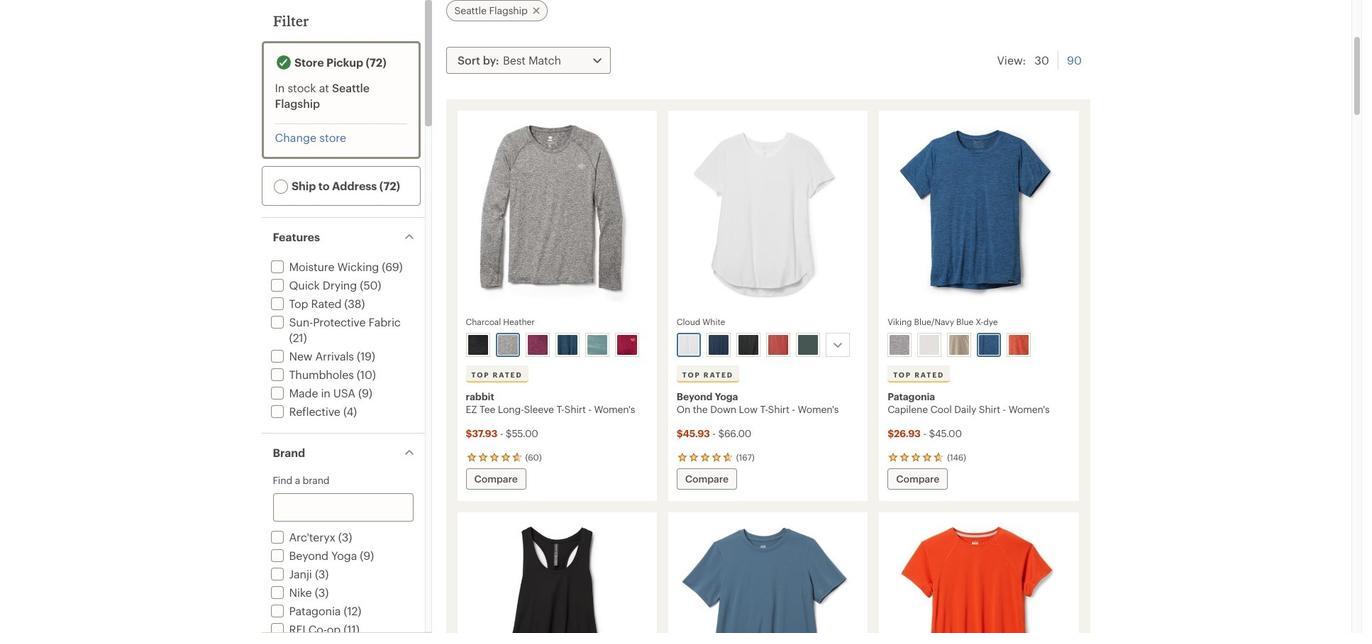 Task type: describe. For each thing, give the bounding box(es) containing it.
rei co-op swiftland running t-shirt - women's 0 image
[[888, 521, 1071, 633]]

raspberry grape image
[[528, 335, 548, 355]]

storm heather image
[[798, 335, 818, 355]]

rei co-op active pursuits t-shirt - women's 0 image
[[677, 521, 860, 633]]

group for rabbit ez tee long-sleeve t-shirt - women's 0 image in the left of the page
[[463, 330, 650, 360]]

group for beyond yoga on the down low t-shirt - women's 0 image
[[674, 330, 861, 360]]

rabbit ez tee long-sleeve t-shirt - women's 0 image
[[466, 119, 649, 307]]

pimento red/coho coral x-dye image
[[1009, 335, 1029, 355]]

oil teal image
[[587, 335, 607, 355]]

nocturnal navy image
[[709, 335, 729, 355]]

vuori lux performance tank top - women's 0 image
[[466, 521, 649, 633]]

group for patagonia capilene cool daily shirt - women's 0 image
[[885, 330, 1072, 360]]

feather grey image
[[890, 335, 910, 355]]



Task type: vqa. For each thing, say whether or not it's contained in the screenshot.
the middle group
yes



Task type: locate. For each thing, give the bounding box(es) containing it.
cloud white image
[[679, 335, 699, 355]]

1 horizontal spatial group
[[674, 330, 861, 360]]

None text field
[[273, 493, 413, 522]]

2 horizontal spatial group
[[885, 330, 1072, 360]]

patagonia capilene cool daily shirt - women's 0 image
[[888, 119, 1071, 307]]

white image
[[920, 335, 940, 355]]

pumice/dyno white x-dye image
[[950, 335, 970, 355]]

viking blue/navy blue x-dye image
[[980, 335, 999, 355]]

vivacious image
[[617, 335, 637, 355]]

1 group from the left
[[463, 330, 650, 360]]

darkest night image
[[739, 335, 759, 355]]

beyond yoga on the down low t-shirt - women's 0 image
[[677, 119, 860, 307]]

charcoal heather image
[[498, 335, 518, 355]]

expand color swatches image
[[830, 336, 847, 353]]

berry rose heather image
[[769, 335, 788, 355]]

black image
[[468, 335, 488, 355]]

add filter: ship to address (72) image
[[274, 179, 288, 193]]

2 group from the left
[[674, 330, 861, 360]]

group
[[463, 330, 650, 360], [674, 330, 861, 360], [885, 330, 1072, 360]]

eclipse heather image
[[557, 335, 577, 355]]

3 group from the left
[[885, 330, 1072, 360]]

0 horizontal spatial group
[[463, 330, 650, 360]]



